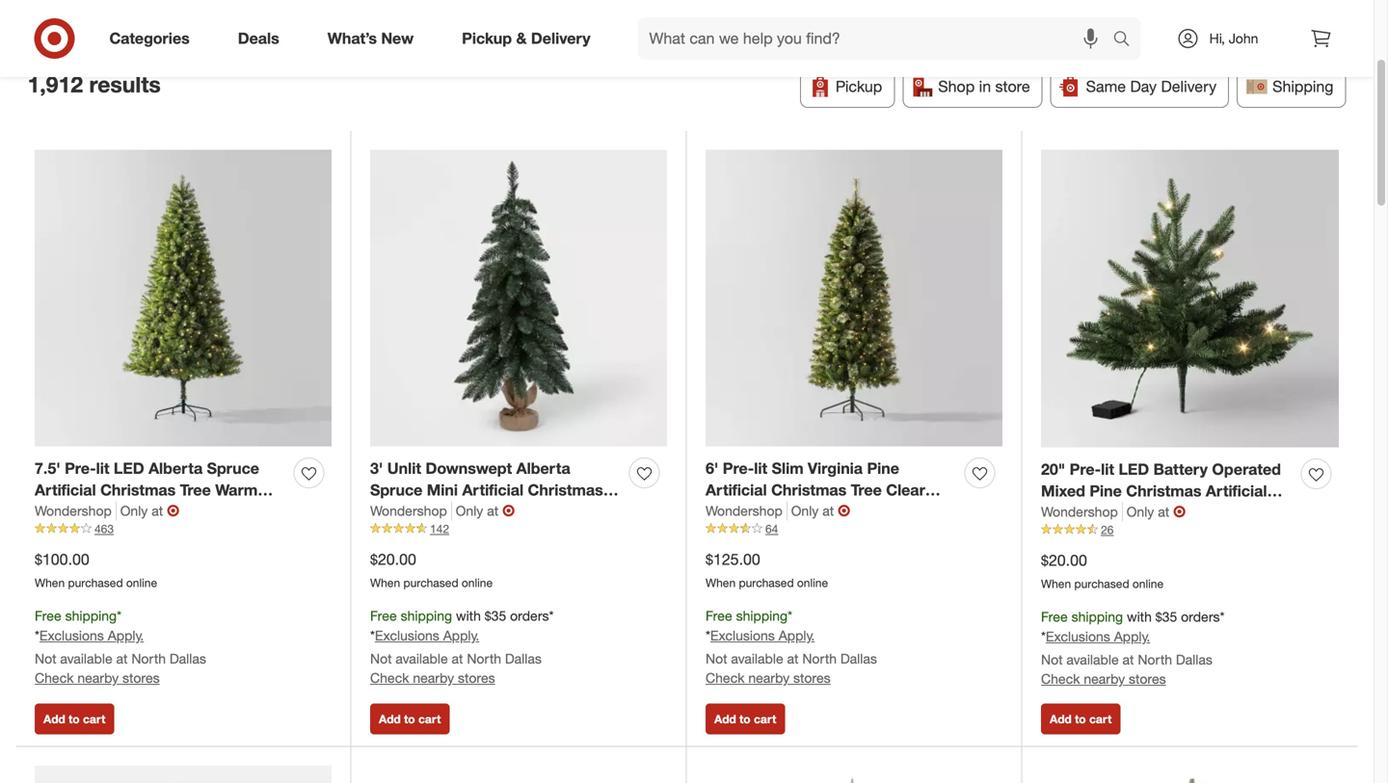 Task type: describe. For each thing, give the bounding box(es) containing it.
tree for 6' pre-lit slim virginia pine artificial christmas tree clear lights - wondershop™
[[851, 481, 882, 500]]

3'
[[370, 459, 383, 478]]

lit for -
[[754, 459, 767, 478]]

with for 20" pre-lit led battery operated mixed pine christmas artificial pot filler warm white lights - wondershop™
[[1127, 609, 1152, 626]]

spruce inside 7.5' pre-lit led alberta spruce artificial christmas tree warm white lights - wondershop™
[[207, 459, 259, 478]]

$20.00 for 20" pre-lit led battery operated mixed pine christmas artificial pot filler warm white lights - wondershop™
[[1041, 552, 1087, 570]]

online for -
[[797, 576, 828, 590]]

base
[[494, 503, 531, 522]]

shipping button
[[1237, 65, 1346, 108]]

shop in store
[[938, 77, 1030, 96]]

- inside 6' pre-lit slim virginia pine artificial christmas tree clear lights - wondershop™
[[755, 503, 762, 522]]

lit/unlit
[[431, 15, 484, 34]]

what's
[[328, 29, 377, 48]]

orders* for white
[[1181, 609, 1225, 626]]

$100.00 when purchased online
[[35, 551, 157, 590]]

online for base
[[462, 576, 493, 590]]

¬ for mini
[[502, 502, 515, 521]]

free shipping with $35 orders* * exclusions apply. not available at north dallas check nearby stores for wondershop™
[[370, 608, 554, 687]]

$20.00 when purchased online for burlap
[[370, 551, 493, 590]]

wondershop only at ¬ for filler
[[1041, 503, 1186, 522]]

pine inside 6' pre-lit slim virginia pine artificial christmas tree clear lights - wondershop™
[[867, 459, 899, 478]]

results
[[89, 71, 161, 98]]

wondershop™ inside 3' unlit downswept alberta spruce mini artificial christmas tree with burlap base - wondershop™
[[370, 525, 471, 544]]

tree for 7.5' pre-lit led alberta spruce artificial christmas tree warm white lights - wondershop™
[[180, 481, 211, 500]]

christmas for alberta
[[528, 481, 603, 500]]

when for 7.5' pre-lit led alberta spruce artificial christmas tree warm white lights - wondershop™
[[35, 576, 65, 590]]

tree shape
[[525, 15, 602, 34]]

purchased for burlap
[[403, 576, 458, 590]]

tree shape button
[[508, 4, 619, 46]]

$125.00
[[706, 551, 760, 569]]

6' pre-lit slim virginia pine artificial christmas tree clear lights - wondershop™ link
[[706, 458, 957, 522]]

online for lights
[[126, 576, 157, 590]]

free for 20" pre-lit led battery operated mixed pine christmas artificial pot filler warm white lights - wondershop™
[[1041, 609, 1068, 626]]

mixed
[[1041, 482, 1085, 501]]

christmas for slim
[[771, 481, 847, 500]]

wondershop link for burlap
[[370, 502, 452, 521]]

- inside 7.5' pre-lit led alberta spruce artificial christmas tree warm white lights - wondershop™
[[131, 503, 137, 522]]

online for filler
[[1133, 577, 1164, 591]]

lit for lights
[[96, 459, 109, 478]]

same day delivery
[[1086, 77, 1217, 96]]

purchased for pot
[[1074, 577, 1129, 591]]

features button
[[784, 4, 876, 46]]

frame type
[[900, 15, 981, 34]]

add for 6' pre-lit slim virginia pine artificial christmas tree clear lights - wondershop™
[[714, 713, 736, 727]]

6'
[[706, 459, 719, 478]]

7.5' pre-lit led alberta spruce artificial christmas tree warm white lights - wondershop™ link
[[35, 458, 286, 522]]

64 link
[[706, 521, 1003, 538]]

free for 3' unlit downswept alberta spruce mini artificial christmas tree with burlap base - wondershop™
[[370, 608, 397, 625]]

white inside 20" pre-lit led battery operated mixed pine christmas artificial pot filler warm white lights - wondershop™
[[1157, 504, 1199, 523]]

alberta inside 7.5' pre-lit led alberta spruce artificial christmas tree warm white lights - wondershop™
[[149, 459, 203, 478]]

pine inside 20" pre-lit led battery operated mixed pine christmas artificial pot filler warm white lights - wondershop™
[[1090, 482, 1122, 501]]

delivery for pickup & delivery
[[531, 29, 590, 48]]

artificial inside 20" pre-lit led battery operated mixed pine christmas artificial pot filler warm white lights - wondershop™
[[1206, 482, 1267, 501]]

unlit
[[387, 459, 421, 478]]

$100.00
[[35, 551, 89, 569]]

slim
[[772, 459, 804, 478]]

6' pre-lit slim virginia pine artificial christmas tree clear lights - wondershop™
[[706, 459, 925, 522]]

only for base
[[456, 503, 483, 520]]

shape
[[558, 15, 602, 34]]

deals
[[238, 29, 279, 48]]

wondershop™ inside 7.5' pre-lit led alberta spruce artificial christmas tree warm white lights - wondershop™
[[141, 503, 242, 522]]

26
[[1101, 523, 1114, 537]]

tree type
[[238, 15, 304, 34]]

spruce inside 3' unlit downswept alberta spruce mini artificial christmas tree with burlap base - wondershop™
[[370, 481, 423, 500]]

battery
[[1154, 460, 1208, 479]]

wondershop only at ¬ for lights
[[35, 502, 179, 521]]

1,912
[[27, 71, 83, 98]]

tree for 3' unlit downswept alberta spruce mini artificial christmas tree with burlap base - wondershop™
[[370, 503, 401, 522]]

lit for filler
[[1101, 460, 1114, 479]]

add for 3' unlit downswept alberta spruce mini artificial christmas tree with burlap base - wondershop™
[[379, 713, 401, 727]]

wondershop for burlap
[[370, 503, 447, 520]]

purchased for lights
[[739, 576, 794, 590]]

frame
[[900, 15, 944, 34]]

sort button
[[125, 4, 214, 46]]

7.5'
[[35, 459, 60, 478]]

to for 6' pre-lit slim virginia pine artificial christmas tree clear lights - wondershop™
[[739, 713, 751, 727]]

what's new
[[328, 29, 414, 48]]

white inside 7.5' pre-lit led alberta spruce artificial christmas tree warm white lights - wondershop™
[[35, 503, 77, 522]]

tree inside tree type button
[[238, 15, 267, 34]]

sort
[[168, 15, 198, 34]]

hi, john
[[1209, 30, 1258, 47]]

pre- for 6'
[[723, 459, 754, 478]]

john
[[1229, 30, 1258, 47]]

20"
[[1041, 460, 1065, 479]]

26 link
[[1041, 522, 1339, 539]]

check nearby stores button for lights
[[706, 669, 831, 688]]

artificial for white
[[35, 481, 96, 500]]

to for 7.5' pre-lit led alberta spruce artificial christmas tree warm white lights - wondershop™
[[69, 713, 80, 727]]

brand button
[[702, 4, 776, 46]]

shop
[[938, 77, 975, 96]]

what's new link
[[311, 17, 438, 60]]

filter button
[[27, 4, 117, 46]]

only for lights
[[120, 503, 148, 520]]

¬ for operated
[[1173, 503, 1186, 522]]

downswept
[[426, 459, 512, 478]]

filler
[[1070, 504, 1106, 523]]

lit/unlit button
[[414, 4, 500, 46]]

$35 for wondershop™
[[485, 608, 506, 625]]

price
[[643, 15, 678, 34]]

wondershop only at ¬ for base
[[370, 502, 515, 521]]

cart for 7.5' pre-lit led alberta spruce artificial christmas tree warm white lights - wondershop™
[[83, 713, 105, 727]]

shipping for pot
[[1072, 609, 1123, 626]]

burlap
[[441, 503, 489, 522]]

virginia
[[808, 459, 863, 478]]

filter
[[69, 15, 103, 34]]

$20.00 for 3' unlit downswept alberta spruce mini artificial christmas tree with burlap base - wondershop™
[[370, 551, 416, 569]]

free for 7.5' pre-lit led alberta spruce artificial christmas tree warm white lights - wondershop™
[[35, 608, 61, 625]]

mini
[[427, 481, 458, 500]]

7.5' pre-lit led alberta spruce artificial christmas tree warm white lights - wondershop™
[[35, 459, 259, 522]]

cart for 20" pre-lit led battery operated mixed pine christmas artificial pot filler warm white lights - wondershop™
[[1089, 713, 1112, 727]]

christmas for led
[[100, 481, 176, 500]]



Task type: locate. For each thing, give the bounding box(es) containing it.
lights up $100.00 when purchased online
[[81, 503, 126, 522]]

with for 3' unlit downswept alberta spruce mini artificial christmas tree with burlap base - wondershop™
[[456, 608, 481, 625]]

when for 6' pre-lit slim virginia pine artificial christmas tree clear lights - wondershop™
[[706, 576, 736, 590]]

$35 for white
[[1156, 609, 1177, 626]]

price button
[[626, 4, 694, 46]]

20" pre-lit led battery operated mixed pine christmas artificial pot filler warm white lights - wondershop™ link
[[1041, 459, 1294, 545]]

lights inside 7.5' pre-lit led alberta spruce artificial christmas tree warm white lights - wondershop™
[[81, 503, 126, 522]]

4 add from the left
[[1050, 713, 1072, 727]]

tree inside tree shape button
[[525, 15, 553, 34]]

463 link
[[35, 521, 332, 538]]

0 horizontal spatial pine
[[867, 459, 899, 478]]

with
[[405, 503, 437, 522], [456, 608, 481, 625], [1127, 609, 1152, 626]]

$20.00 down pot
[[1041, 552, 1087, 570]]

pickup down what can we help you find? suggestions appear below search box
[[836, 77, 882, 96]]

cart for 6' pre-lit slim virginia pine artificial christmas tree clear lights - wondershop™
[[754, 713, 776, 727]]

free shipping * * exclusions apply. not available at north dallas check nearby stores
[[35, 608, 206, 687], [706, 608, 877, 687]]

- right base
[[535, 503, 541, 522]]

0 horizontal spatial lit
[[96, 459, 109, 478]]

$20.00 when purchased online for pot
[[1041, 552, 1164, 591]]

lights inside 6' pre-lit slim virginia pine artificial christmas tree clear lights - wondershop™
[[706, 503, 751, 522]]

type for frame type
[[948, 15, 981, 34]]

1 horizontal spatial $35
[[1156, 609, 1177, 626]]

3' unlit downswept alberta spruce mini artificial christmas tree with burlap base - wondershop™ image
[[370, 150, 667, 447], [370, 150, 667, 447]]

shipping down 26
[[1072, 609, 1123, 626]]

0 horizontal spatial delivery
[[531, 29, 590, 48]]

led up 463
[[114, 459, 144, 478]]

20" pre-lit led battery operated mixed pine christmas artificial pot filler warm white lights - wondershop™ image
[[1041, 150, 1339, 448], [1041, 150, 1339, 448]]

0 horizontal spatial spruce
[[207, 459, 259, 478]]

north
[[131, 651, 166, 668], [467, 651, 501, 668], [802, 651, 837, 668], [1138, 652, 1172, 669]]

wondershop for pot
[[1041, 504, 1118, 521]]

2 alberta from the left
[[516, 459, 570, 478]]

20" pre-lit led battery operated mixed pine christmas artificial pot filler warm white lights - wondershop™
[[1041, 460, 1281, 545]]

add for 7.5' pre-lit led alberta spruce artificial christmas tree warm white lights - wondershop™
[[43, 713, 65, 727]]

7.5' pre-lit led alberta spruce artificial christmas tree warm white lights - wondershop™ image
[[35, 150, 332, 447], [35, 150, 332, 447]]

0 horizontal spatial alberta
[[149, 459, 203, 478]]

pickup inside button
[[836, 77, 882, 96]]

frame type button
[[884, 4, 997, 46]]

add to cart for 3' unlit downswept alberta spruce mini artificial christmas tree with burlap base - wondershop™
[[379, 713, 441, 727]]

1 horizontal spatial pickup
[[836, 77, 882, 96]]

available
[[60, 651, 112, 668], [396, 651, 448, 668], [731, 651, 783, 668], [1067, 652, 1119, 669]]

store
[[995, 77, 1030, 96]]

check nearby stores button for white
[[35, 669, 160, 688]]

tree inside 3' unlit downswept alberta spruce mini artificial christmas tree with burlap base - wondershop™
[[370, 503, 401, 522]]

brand
[[718, 15, 760, 34]]

wondershop only at ¬ up 26
[[1041, 503, 1186, 522]]

white
[[35, 503, 77, 522], [1157, 504, 1199, 523]]

same
[[1086, 77, 1126, 96]]

add to cart button for 20" pre-lit led battery operated mixed pine christmas artificial pot filler warm white lights - wondershop™
[[1041, 704, 1120, 735]]

0 vertical spatial pine
[[867, 459, 899, 478]]

3 cart from the left
[[754, 713, 776, 727]]

artificial down operated
[[1206, 482, 1267, 501]]

4 add to cart from the left
[[1050, 713, 1112, 727]]

orders* down 142 link
[[510, 608, 554, 625]]

free
[[35, 608, 61, 625], [370, 608, 397, 625], [706, 608, 732, 625], [1041, 609, 1068, 626]]

check nearby stores button for pot
[[1041, 670, 1166, 689]]

2 add to cart from the left
[[379, 713, 441, 727]]

shipping for burlap
[[401, 608, 452, 625]]

pickup for pickup
[[836, 77, 882, 96]]

1,912 results
[[27, 71, 161, 98]]

same day delivery button
[[1050, 65, 1229, 108]]

6.5ft pre-lit flocked bradford fir artificial christmas tree - puleo image
[[35, 767, 332, 784], [35, 767, 332, 784]]

$35 down the 26 link
[[1156, 609, 1177, 626]]

christmas inside 7.5' pre-lit led alberta spruce artificial christmas tree warm white lights - wondershop™
[[100, 481, 176, 500]]

alberta up 463 link at the left of page
[[149, 459, 203, 478]]

2 horizontal spatial lit
[[1101, 460, 1114, 479]]

shipping down 142
[[401, 608, 452, 625]]

lit right 7.5'
[[96, 459, 109, 478]]

1 horizontal spatial $20.00
[[1041, 552, 1087, 570]]

christmas up 463
[[100, 481, 176, 500]]

$20.00 down unlit
[[370, 551, 416, 569]]

1 free shipping * * exclusions apply. not available at north dallas check nearby stores from the left
[[35, 608, 206, 687]]

only down slim
[[791, 503, 819, 520]]

$20.00
[[370, 551, 416, 569], [1041, 552, 1087, 570]]

operated
[[1212, 460, 1281, 479]]

online down 64 link
[[797, 576, 828, 590]]

orders* for wondershop™
[[510, 608, 554, 625]]

add
[[43, 713, 65, 727], [379, 713, 401, 727], [714, 713, 736, 727], [1050, 713, 1072, 727]]

online inside $125.00 when purchased online
[[797, 576, 828, 590]]

wondershop™ inside 20" pre-lit led battery operated mixed pine christmas artificial pot filler warm white lights - wondershop™
[[1041, 526, 1142, 545]]

artificial for burlap
[[462, 481, 524, 500]]

shipping
[[65, 608, 117, 625], [401, 608, 452, 625], [736, 608, 788, 625], [1072, 609, 1123, 626]]

warm inside 20" pre-lit led battery operated mixed pine christmas artificial pot filler warm white lights - wondershop™
[[1110, 504, 1152, 523]]

purchased down 142
[[403, 576, 458, 590]]

142
[[430, 522, 449, 537]]

add to cart for 6' pre-lit slim virginia pine artificial christmas tree clear lights - wondershop™
[[714, 713, 776, 727]]

1 type from the left
[[272, 15, 304, 34]]

0 vertical spatial delivery
[[531, 29, 590, 48]]

¬ up the 26 link
[[1173, 503, 1186, 522]]

0 horizontal spatial led
[[114, 459, 144, 478]]

shipping for lights
[[736, 608, 788, 625]]

spruce down unlit
[[370, 481, 423, 500]]

-
[[131, 503, 137, 522], [535, 503, 541, 522], [755, 503, 762, 522], [1253, 504, 1259, 523]]

height button
[[328, 4, 407, 46]]

2 add from the left
[[379, 713, 401, 727]]

purchased
[[68, 576, 123, 590], [403, 576, 458, 590], [739, 576, 794, 590], [1074, 577, 1129, 591]]

check nearby stores button
[[35, 669, 160, 688], [370, 669, 495, 688], [706, 669, 831, 688], [1041, 670, 1166, 689]]

christmas down battery
[[1126, 482, 1202, 501]]

lights inside 20" pre-lit led battery operated mixed pine christmas artificial pot filler warm white lights - wondershop™
[[1203, 504, 1248, 523]]

tree inside 6' pre-lit slim virginia pine artificial christmas tree clear lights - wondershop™
[[851, 481, 882, 500]]

with inside 3' unlit downswept alberta spruce mini artificial christmas tree with burlap base - wondershop™
[[405, 503, 437, 522]]

1 horizontal spatial delivery
[[1161, 77, 1217, 96]]

0 vertical spatial warm
[[215, 481, 258, 500]]

artificial for lights
[[706, 481, 767, 500]]

warm up 463 link at the left of page
[[215, 481, 258, 500]]

pre- inside 6' pre-lit slim virginia pine artificial christmas tree clear lights - wondershop™
[[723, 459, 754, 478]]

wondershop only at ¬ up 64
[[706, 502, 850, 521]]

online down 142 link
[[462, 576, 493, 590]]

142 link
[[370, 521, 667, 538]]

artificial inside 3' unlit downswept alberta spruce mini artificial christmas tree with burlap base - wondershop™
[[462, 481, 524, 500]]

check nearby stores button for burlap
[[370, 669, 495, 688]]

1 horizontal spatial lights
[[706, 503, 751, 522]]

add to cart for 7.5' pre-lit led alberta spruce artificial christmas tree warm white lights - wondershop™
[[43, 713, 105, 727]]

1 add from the left
[[43, 713, 65, 727]]

free shipping * * exclusions apply. not available at north dallas check nearby stores for $100.00
[[35, 608, 206, 687]]

1 vertical spatial pine
[[1090, 482, 1122, 501]]

0 horizontal spatial pre-
[[65, 459, 96, 478]]

led inside 20" pre-lit led battery operated mixed pine christmas artificial pot filler warm white lights - wondershop™
[[1119, 460, 1149, 479]]

wondershop up 463
[[35, 503, 112, 520]]

online down 463 link at the left of page
[[126, 576, 157, 590]]

dallas
[[170, 651, 206, 668], [505, 651, 542, 668], [841, 651, 877, 668], [1176, 652, 1213, 669]]

1 horizontal spatial pine
[[1090, 482, 1122, 501]]

christmas inside 6' pre-lit slim virginia pine artificial christmas tree clear lights - wondershop™
[[771, 481, 847, 500]]

463
[[94, 522, 114, 537]]

lit inside 7.5' pre-lit led alberta spruce artificial christmas tree warm white lights - wondershop™
[[96, 459, 109, 478]]

wondershop link up 142
[[370, 502, 452, 521]]

purchased inside $125.00 when purchased online
[[739, 576, 794, 590]]

artificial down 7.5'
[[35, 481, 96, 500]]

alberta
[[149, 459, 203, 478], [516, 459, 570, 478]]

type right the "frame"
[[948, 15, 981, 34]]

0 horizontal spatial $35
[[485, 608, 506, 625]]

pine up clear
[[867, 459, 899, 478]]

shipping down $100.00 when purchased online
[[65, 608, 117, 625]]

1 add to cart button from the left
[[35, 704, 114, 735]]

pickup left &
[[462, 29, 512, 48]]

3 add to cart button from the left
[[706, 704, 785, 735]]

online inside $100.00 when purchased online
[[126, 576, 157, 590]]

6' pre-lit slim virginia pine artificial christmas tree clear lights - wondershop™ image
[[706, 150, 1003, 447], [706, 150, 1003, 447]]

wondershop™ down mini at bottom left
[[370, 525, 471, 544]]

1 vertical spatial delivery
[[1161, 77, 1217, 96]]

wondershop link for pot
[[1041, 503, 1123, 522]]

2 cart from the left
[[418, 713, 441, 727]]

2 horizontal spatial with
[[1127, 609, 1152, 626]]

alberta up base
[[516, 459, 570, 478]]

pre- right 7.5'
[[65, 459, 96, 478]]

add to cart button for 3' unlit downswept alberta spruce mini artificial christmas tree with burlap base - wondershop™
[[370, 704, 450, 735]]

lit inside 6' pre-lit slim virginia pine artificial christmas tree clear lights - wondershop™
[[754, 459, 767, 478]]

0 horizontal spatial free shipping * * exclusions apply. not available at north dallas check nearby stores
[[35, 608, 206, 687]]

wondershop™ right 463
[[141, 503, 242, 522]]

stores
[[122, 670, 160, 687], [458, 670, 495, 687], [793, 670, 831, 687], [1129, 671, 1166, 688]]

1 horizontal spatial free shipping * * exclusions apply. not available at north dallas check nearby stores
[[706, 608, 877, 687]]

3' unlit downswept alberta spruce mini artificial christmas tree with burlap base - wondershop™
[[370, 459, 603, 544]]

¬ up 463 link at the left of page
[[167, 502, 179, 521]]

1 horizontal spatial lit
[[754, 459, 767, 478]]

2 horizontal spatial lights
[[1203, 504, 1248, 523]]

1 horizontal spatial white
[[1157, 504, 1199, 523]]

white down 7.5'
[[35, 503, 77, 522]]

1 horizontal spatial pre-
[[723, 459, 754, 478]]

wondershop link
[[35, 502, 116, 521], [370, 502, 452, 521], [706, 502, 787, 521], [1041, 503, 1123, 522]]

wondershop for lights
[[706, 503, 783, 520]]

tree inside 7.5' pre-lit led alberta spruce artificial christmas tree warm white lights - wondershop™
[[180, 481, 211, 500]]

4 add to cart button from the left
[[1041, 704, 1120, 735]]

only for -
[[791, 503, 819, 520]]

free shipping * * exclusions apply. not available at north dallas check nearby stores down $125.00 when purchased online
[[706, 608, 877, 687]]

3 add to cart from the left
[[714, 713, 776, 727]]

categories link
[[93, 17, 214, 60]]

- right 463
[[131, 503, 137, 522]]

only right filler
[[1127, 504, 1154, 521]]

0 horizontal spatial warm
[[215, 481, 258, 500]]

pre- up 'mixed'
[[1070, 460, 1101, 479]]

spruce
[[207, 459, 259, 478], [370, 481, 423, 500]]

alberta inside 3' unlit downswept alberta spruce mini artificial christmas tree with burlap base - wondershop™
[[516, 459, 570, 478]]

christmas down slim
[[771, 481, 847, 500]]

shipping
[[1273, 77, 1334, 96]]

free shipping * * exclusions apply. not available at north dallas check nearby stores for $125.00
[[706, 608, 877, 687]]

wondershop link down 'mixed'
[[1041, 503, 1123, 522]]

1 add to cart from the left
[[43, 713, 105, 727]]

- inside 20" pre-lit led battery operated mixed pine christmas artificial pot filler warm white lights - wondershop™
[[1253, 504, 1259, 523]]

when for 20" pre-lit led battery operated mixed pine christmas artificial pot filler warm white lights - wondershop™
[[1041, 577, 1071, 591]]

only up 463 link at the left of page
[[120, 503, 148, 520]]

0 horizontal spatial orders*
[[510, 608, 554, 625]]

- left 64
[[755, 503, 762, 522]]

64
[[765, 522, 778, 537]]

lights down operated
[[1203, 504, 1248, 523]]

wondershop down 'mixed'
[[1041, 504, 1118, 521]]

search button
[[1104, 17, 1151, 64]]

$20.00 when purchased online down 142
[[370, 551, 493, 590]]

- down operated
[[1253, 504, 1259, 523]]

1 vertical spatial spruce
[[370, 481, 423, 500]]

new
[[381, 29, 414, 48]]

lit left slim
[[754, 459, 767, 478]]

0 horizontal spatial type
[[272, 15, 304, 34]]

pickup button
[[800, 65, 895, 108]]

$125.00 when purchased online
[[706, 551, 828, 590]]

free shipping * * exclusions apply. not available at north dallas check nearby stores down $100.00 when purchased online
[[35, 608, 206, 687]]

when inside $125.00 when purchased online
[[706, 576, 736, 590]]

christmas up base
[[528, 481, 603, 500]]

0 horizontal spatial with
[[405, 503, 437, 522]]

artificial down 6'
[[706, 481, 767, 500]]

purchased down 26
[[1074, 577, 1129, 591]]

wondershop up 142
[[370, 503, 447, 520]]

cart for 3' unlit downswept alberta spruce mini artificial christmas tree with burlap base - wondershop™
[[418, 713, 441, 727]]

1 horizontal spatial with
[[456, 608, 481, 625]]

1 horizontal spatial warm
[[1110, 504, 1152, 523]]

free for 6' pre-lit slim virginia pine artificial christmas tree clear lights - wondershop™
[[706, 608, 732, 625]]

wondershop only at ¬ up 463
[[35, 502, 179, 521]]

pre- inside 20" pre-lit led battery operated mixed pine christmas artificial pot filler warm white lights - wondershop™
[[1070, 460, 1101, 479]]

1 to from the left
[[69, 713, 80, 727]]

spruce up 463 link at the left of page
[[207, 459, 259, 478]]

warm inside 7.5' pre-lit led alberta spruce artificial christmas tree warm white lights - wondershop™
[[215, 481, 258, 500]]

¬ up 64 link
[[838, 502, 850, 521]]

height
[[345, 15, 390, 34]]

purchased inside $100.00 when purchased online
[[68, 576, 123, 590]]

purchased for white
[[68, 576, 123, 590]]

7.5ft puleo pre-lit flocked full virginia pine artificial christmas tree clear lights image
[[1041, 767, 1339, 784], [1041, 767, 1339, 784]]

only down mini at bottom left
[[456, 503, 483, 520]]

4 cart from the left
[[1089, 713, 1112, 727]]

lit inside 20" pre-lit led battery operated mixed pine christmas artificial pot filler warm white lights - wondershop™
[[1101, 460, 1114, 479]]

clear
[[886, 481, 925, 500]]

pine up filler
[[1090, 482, 1122, 501]]

christmas inside 3' unlit downswept alberta spruce mini artificial christmas tree with burlap base - wondershop™
[[528, 481, 603, 500]]

when inside $100.00 when purchased online
[[35, 576, 65, 590]]

lights left 64
[[706, 503, 751, 522]]

in
[[979, 77, 991, 96]]

0 horizontal spatial free shipping with $35 orders* * exclusions apply. not available at north dallas check nearby stores
[[370, 608, 554, 687]]

pickup & delivery link
[[446, 17, 615, 60]]

led left battery
[[1119, 460, 1149, 479]]

2 horizontal spatial pre-
[[1070, 460, 1101, 479]]

to
[[69, 713, 80, 727], [404, 713, 415, 727], [739, 713, 751, 727], [1075, 713, 1086, 727]]

wondershop™ inside 6' pre-lit slim virginia pine artificial christmas tree clear lights - wondershop™
[[766, 503, 867, 522]]

artificial inside 7.5' pre-lit led alberta spruce artificial christmas tree warm white lights - wondershop™
[[35, 481, 96, 500]]

artificial up base
[[462, 481, 524, 500]]

$20.00 when purchased online down 26
[[1041, 552, 1164, 591]]

led for battery
[[1119, 460, 1149, 479]]

¬
[[167, 502, 179, 521], [502, 502, 515, 521], [838, 502, 850, 521], [1173, 503, 1186, 522]]

exclusions
[[39, 628, 104, 645], [375, 628, 439, 645], [710, 628, 775, 645], [1046, 629, 1110, 646]]

1 vertical spatial pickup
[[836, 77, 882, 96]]

to for 3' unlit downswept alberta spruce mini artificial christmas tree with burlap base - wondershop™
[[404, 713, 415, 727]]

led for alberta
[[114, 459, 144, 478]]

pre- inside 7.5' pre-lit led alberta spruce artificial christmas tree warm white lights - wondershop™
[[65, 459, 96, 478]]

day
[[1130, 77, 1157, 96]]

shop in store button
[[903, 65, 1043, 108]]

add to cart
[[43, 713, 105, 727], [379, 713, 441, 727], [714, 713, 776, 727], [1050, 713, 1112, 727]]

0 horizontal spatial lights
[[81, 503, 126, 522]]

wondershop only at ¬
[[35, 502, 179, 521], [370, 502, 515, 521], [706, 502, 850, 521], [1041, 503, 1186, 522]]

2 to from the left
[[404, 713, 415, 727]]

free shipping with $35 orders* * exclusions apply. not available at north dallas check nearby stores for white
[[1041, 609, 1225, 688]]

wondershop link up 463
[[35, 502, 116, 521]]

3' unlit downswept alberta spruce mini artificial christmas tree with burlap base - wondershop™ link
[[370, 458, 622, 544]]

1 cart from the left
[[83, 713, 105, 727]]

purchased down $100.00
[[68, 576, 123, 590]]

wondershop only at ¬ up 142
[[370, 502, 515, 521]]

shipping for white
[[65, 608, 117, 625]]

cart
[[83, 713, 105, 727], [418, 713, 441, 727], [754, 713, 776, 727], [1089, 713, 1112, 727]]

when for 3' unlit downswept alberta spruce mini artificial christmas tree with burlap base - wondershop™
[[370, 576, 400, 590]]

wondershop up 64
[[706, 503, 783, 520]]

2 type from the left
[[948, 15, 981, 34]]

1 horizontal spatial free shipping with $35 orders* * exclusions apply. not available at north dallas check nearby stores
[[1041, 609, 1225, 688]]

wondershop™ down virginia on the right of page
[[766, 503, 867, 522]]

1 horizontal spatial $20.00 when purchased online
[[1041, 552, 1164, 591]]

type left what's
[[272, 15, 304, 34]]

hi,
[[1209, 30, 1225, 47]]

to for 20" pre-lit led battery operated mixed pine christmas artificial pot filler warm white lights - wondershop™
[[1075, 713, 1086, 727]]

warm
[[215, 481, 258, 500], [1110, 504, 1152, 523]]

only
[[120, 503, 148, 520], [456, 503, 483, 520], [791, 503, 819, 520], [1127, 504, 1154, 521]]

tree
[[238, 15, 267, 34], [525, 15, 553, 34], [180, 481, 211, 500], [851, 481, 882, 500], [370, 503, 401, 522]]

delivery inside button
[[1161, 77, 1217, 96]]

add for 20" pre-lit led battery operated mixed pine christmas artificial pot filler warm white lights - wondershop™
[[1050, 713, 1072, 727]]

4 to from the left
[[1075, 713, 1086, 727]]

purchased down $125.00
[[739, 576, 794, 590]]

1 horizontal spatial orders*
[[1181, 609, 1225, 626]]

¬ up 142 link
[[502, 502, 515, 521]]

tree type button
[[222, 4, 321, 46]]

1 vertical spatial warm
[[1110, 504, 1152, 523]]

pre- for 7.5'
[[65, 459, 96, 478]]

lit up filler
[[1101, 460, 1114, 479]]

pre-
[[65, 459, 96, 478], [723, 459, 754, 478], [1070, 460, 1101, 479]]

christmas
[[100, 481, 176, 500], [528, 481, 603, 500], [771, 481, 847, 500], [1126, 482, 1202, 501]]

wondershop™ down filler
[[1041, 526, 1142, 545]]

0 vertical spatial spruce
[[207, 459, 259, 478]]

pine
[[867, 459, 899, 478], [1090, 482, 1122, 501]]

categories
[[109, 29, 190, 48]]

online
[[126, 576, 157, 590], [462, 576, 493, 590], [797, 576, 828, 590], [1133, 577, 1164, 591]]

led inside 7.5' pre-lit led alberta spruce artificial christmas tree warm white lights - wondershop™
[[114, 459, 144, 478]]

delivery for same day delivery
[[1161, 77, 1217, 96]]

only for filler
[[1127, 504, 1154, 521]]

wondershop for white
[[35, 503, 112, 520]]

3 add from the left
[[714, 713, 736, 727]]

1 alberta from the left
[[149, 459, 203, 478]]

artificial
[[35, 481, 96, 500], [462, 481, 524, 500], [706, 481, 767, 500], [1206, 482, 1267, 501]]

artificial inside 6' pre-lit slim virginia pine artificial christmas tree clear lights - wondershop™
[[706, 481, 767, 500]]

christmas inside 20" pre-lit led battery operated mixed pine christmas artificial pot filler warm white lights - wondershop™
[[1126, 482, 1202, 501]]

¬ for spruce
[[167, 502, 179, 521]]

pickup for pickup & delivery
[[462, 29, 512, 48]]

$35 down 142 link
[[485, 608, 506, 625]]

deals link
[[221, 17, 303, 60]]

add to cart for 20" pre-lit led battery operated mixed pine christmas artificial pot filler warm white lights - wondershop™
[[1050, 713, 1112, 727]]

wondershop only at ¬ for -
[[706, 502, 850, 521]]

0 horizontal spatial $20.00 when purchased online
[[370, 551, 493, 590]]

What can we help you find? suggestions appear below search field
[[638, 17, 1118, 60]]

- inside 3' unlit downswept alberta spruce mini artificial christmas tree with burlap base - wondershop™
[[535, 503, 541, 522]]

add to cart button for 6' pre-lit slim virginia pine artificial christmas tree clear lights - wondershop™
[[706, 704, 785, 735]]

add to cart button for 7.5' pre-lit led alberta spruce artificial christmas tree warm white lights - wondershop™
[[35, 704, 114, 735]]

wondershop link for lights
[[706, 502, 787, 521]]

2 free shipping * * exclusions apply. not available at north dallas check nearby stores from the left
[[706, 608, 877, 687]]

&
[[516, 29, 527, 48]]

pre- right 6'
[[723, 459, 754, 478]]

0 vertical spatial pickup
[[462, 29, 512, 48]]

warm right filler
[[1110, 504, 1152, 523]]

online down the 26 link
[[1133, 577, 1164, 591]]

2 add to cart button from the left
[[370, 704, 450, 735]]

wondershop link for white
[[35, 502, 116, 521]]

3 to from the left
[[739, 713, 751, 727]]

1 horizontal spatial spruce
[[370, 481, 423, 500]]

pot
[[1041, 504, 1066, 523]]

shipping down $125.00 when purchased online
[[736, 608, 788, 625]]

1 horizontal spatial type
[[948, 15, 981, 34]]

type for tree type
[[272, 15, 304, 34]]

type
[[272, 15, 304, 34], [948, 15, 981, 34]]

lights
[[81, 503, 126, 522], [706, 503, 751, 522], [1203, 504, 1248, 523]]

pickup & delivery
[[462, 29, 590, 48]]

check
[[35, 670, 74, 687], [370, 670, 409, 687], [706, 670, 745, 687], [1041, 671, 1080, 688]]

search
[[1104, 31, 1151, 50]]

1 horizontal spatial alberta
[[516, 459, 570, 478]]

pre- for 20"
[[1070, 460, 1101, 479]]

wondershop™
[[141, 503, 242, 522], [766, 503, 867, 522], [370, 525, 471, 544], [1041, 526, 1142, 545]]

orders* down the 26 link
[[1181, 609, 1225, 626]]

wondershop link up 64
[[706, 502, 787, 521]]

features
[[800, 15, 860, 34]]

1 horizontal spatial led
[[1119, 460, 1149, 479]]

*
[[117, 608, 121, 625], [788, 608, 792, 625], [35, 628, 39, 645], [370, 628, 375, 645], [706, 628, 710, 645], [1041, 629, 1046, 646]]

¬ for pine
[[838, 502, 850, 521]]

white down battery
[[1157, 504, 1199, 523]]

0 horizontal spatial white
[[35, 503, 77, 522]]

7.5ft puleo pre-lit full fraser fir artificial christmas tree clear lights image
[[706, 767, 1003, 784], [706, 767, 1003, 784]]

led
[[114, 459, 144, 478], [1119, 460, 1149, 479]]

0 horizontal spatial pickup
[[462, 29, 512, 48]]

0 horizontal spatial $20.00
[[370, 551, 416, 569]]



Task type: vqa. For each thing, say whether or not it's contained in the screenshot.
wondershop™ in 7.5' PRE-LIT LED ALBERTA SPRUCE ARTIFICIAL CHRISTMAS TREE WARM WHITE LIGHTS - WONDERSHOP™
yes



